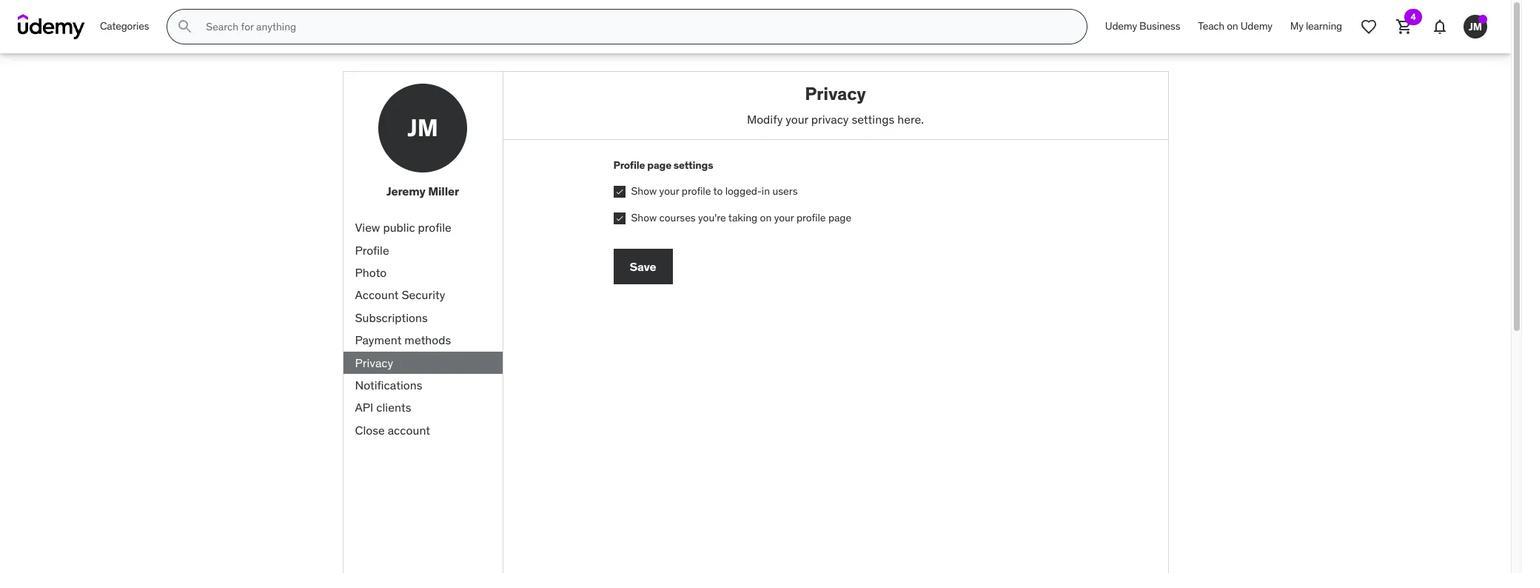 Task type: vqa. For each thing, say whether or not it's contained in the screenshot.
1st Required from right
no



Task type: describe. For each thing, give the bounding box(es) containing it.
teach on udemy link
[[1190, 9, 1282, 44]]

to
[[714, 185, 723, 198]]

show for show your profile to logged-in users
[[631, 185, 657, 198]]

privacy for privacy modify your privacy settings here.
[[805, 82, 866, 105]]

profile page settings
[[614, 158, 713, 172]]

here.
[[898, 112, 924, 126]]

account security
[[355, 288, 445, 302]]

show for show courses you're taking on your profile page
[[631, 211, 657, 224]]

logged-
[[726, 185, 762, 198]]

you're
[[698, 211, 726, 224]]

account
[[355, 288, 399, 302]]

0 vertical spatial page
[[648, 158, 672, 172]]

jeremy miller
[[387, 184, 459, 198]]

Search for anything text field
[[203, 14, 1069, 39]]

udemy image
[[18, 14, 85, 39]]

profile link
[[343, 239, 503, 261]]

payment
[[355, 333, 402, 347]]

1 vertical spatial jm
[[407, 112, 438, 143]]

miller
[[428, 184, 459, 198]]

privacy for privacy
[[355, 355, 393, 370]]

taking
[[729, 211, 758, 224]]

udemy inside "link"
[[1106, 19, 1138, 33]]

show your profile to logged-in users
[[631, 185, 798, 198]]

1 vertical spatial settings
[[674, 158, 713, 172]]

public
[[383, 220, 415, 235]]

account security link
[[343, 284, 503, 306]]

api clients
[[355, 400, 411, 415]]

modify
[[747, 112, 783, 126]]

profile for show your profile to logged-in users
[[682, 185, 711, 198]]

view public profile
[[355, 220, 452, 235]]

xsmall image
[[614, 212, 625, 224]]

business
[[1140, 19, 1181, 33]]

teach on udemy
[[1199, 19, 1273, 33]]

xsmall image
[[614, 186, 625, 198]]

clients
[[376, 400, 411, 415]]

methods
[[405, 333, 451, 347]]

2 udemy from the left
[[1241, 19, 1273, 33]]

notifications
[[355, 378, 423, 392]]

save button
[[614, 249, 673, 285]]

shopping cart with 4 items image
[[1396, 18, 1414, 36]]

0 horizontal spatial on
[[760, 211, 772, 224]]

4 link
[[1387, 9, 1423, 44]]

api clients link
[[343, 396, 503, 419]]

photo
[[355, 265, 387, 280]]

close
[[355, 423, 385, 437]]

security
[[402, 288, 445, 302]]

privacy modify your privacy settings here.
[[747, 82, 924, 126]]

privacy
[[812, 112, 849, 126]]

api
[[355, 400, 374, 415]]

users
[[773, 185, 798, 198]]

udemy business link
[[1097, 9, 1190, 44]]

categories button
[[91, 9, 158, 44]]

my
[[1291, 19, 1304, 33]]

udemy business
[[1106, 19, 1181, 33]]



Task type: locate. For each thing, give the bounding box(es) containing it.
0 horizontal spatial udemy
[[1106, 19, 1138, 33]]

0 vertical spatial privacy
[[805, 82, 866, 105]]

0 horizontal spatial settings
[[674, 158, 713, 172]]

1 vertical spatial on
[[760, 211, 772, 224]]

profile for profile
[[355, 243, 389, 257]]

privacy down 'payment'
[[355, 355, 393, 370]]

on
[[1227, 19, 1239, 33], [760, 211, 772, 224]]

notifications link
[[343, 374, 503, 396]]

profile down users
[[797, 211, 826, 224]]

payment methods link
[[343, 329, 503, 351]]

wishlist image
[[1361, 18, 1378, 36]]

subscriptions link
[[343, 306, 503, 329]]

settings left 'here.'
[[852, 112, 895, 126]]

1 vertical spatial page
[[829, 211, 852, 224]]

2 show from the top
[[631, 211, 657, 224]]

notifications image
[[1432, 18, 1449, 36]]

privacy inside privacy modify your privacy settings here.
[[805, 82, 866, 105]]

1 horizontal spatial privacy
[[805, 82, 866, 105]]

profile up xsmall image at the top of the page
[[614, 158, 645, 172]]

teach
[[1199, 19, 1225, 33]]

0 horizontal spatial profile
[[355, 243, 389, 257]]

privacy up privacy
[[805, 82, 866, 105]]

0 horizontal spatial privacy
[[355, 355, 393, 370]]

view
[[355, 220, 380, 235]]

1 horizontal spatial jm
[[1469, 20, 1483, 33]]

0 vertical spatial your
[[786, 112, 809, 126]]

0 vertical spatial profile
[[614, 158, 645, 172]]

1 vertical spatial show
[[631, 211, 657, 224]]

jm link
[[1458, 9, 1494, 44]]

close account link
[[343, 419, 503, 441]]

0 vertical spatial on
[[1227, 19, 1239, 33]]

0 vertical spatial jm
[[1469, 20, 1483, 33]]

my learning
[[1291, 19, 1343, 33]]

close account
[[355, 423, 430, 437]]

0 horizontal spatial jm
[[407, 112, 438, 143]]

account
[[388, 423, 430, 437]]

show right xsmall icon
[[631, 211, 657, 224]]

0 horizontal spatial page
[[648, 158, 672, 172]]

your
[[786, 112, 809, 126], [660, 185, 679, 198], [774, 211, 794, 224]]

1 show from the top
[[631, 185, 657, 198]]

privacy link
[[343, 351, 503, 374]]

1 horizontal spatial udemy
[[1241, 19, 1273, 33]]

privacy
[[805, 82, 866, 105], [355, 355, 393, 370]]

1 vertical spatial profile
[[355, 243, 389, 257]]

on right "teach"
[[1227, 19, 1239, 33]]

your down users
[[774, 211, 794, 224]]

you have alerts image
[[1479, 15, 1488, 24]]

2 horizontal spatial profile
[[797, 211, 826, 224]]

settings inside privacy modify your privacy settings here.
[[852, 112, 895, 126]]

udemy
[[1106, 19, 1138, 33], [1241, 19, 1273, 33]]

1 udemy from the left
[[1106, 19, 1138, 33]]

profile
[[614, 158, 645, 172], [355, 243, 389, 257]]

show courses you're taking on your profile page
[[631, 211, 852, 224]]

learning
[[1306, 19, 1343, 33]]

profile left to
[[682, 185, 711, 198]]

1 horizontal spatial on
[[1227, 19, 1239, 33]]

profile inside the view public profile link
[[418, 220, 452, 235]]

payment methods
[[355, 333, 451, 347]]

save
[[630, 259, 657, 274]]

categories
[[100, 19, 149, 33]]

profile for profile page settings
[[614, 158, 645, 172]]

settings
[[852, 112, 895, 126], [674, 158, 713, 172]]

page
[[648, 158, 672, 172], [829, 211, 852, 224]]

jm right notifications image
[[1469, 20, 1483, 33]]

jeremy
[[387, 184, 426, 198]]

1 vertical spatial privacy
[[355, 355, 393, 370]]

settings up the show your profile to logged-in users
[[674, 158, 713, 172]]

profile
[[682, 185, 711, 198], [797, 211, 826, 224], [418, 220, 452, 235]]

your down profile page settings
[[660, 185, 679, 198]]

your right the modify
[[786, 112, 809, 126]]

your inside privacy modify your privacy settings here.
[[786, 112, 809, 126]]

1 horizontal spatial page
[[829, 211, 852, 224]]

submit search image
[[177, 18, 194, 36]]

courses
[[660, 211, 696, 224]]

1 vertical spatial your
[[660, 185, 679, 198]]

udemy left business
[[1106, 19, 1138, 33]]

view public profile link
[[343, 216, 503, 239]]

0 vertical spatial settings
[[852, 112, 895, 126]]

profile up profile link
[[418, 220, 452, 235]]

jm up jeremy miller
[[407, 112, 438, 143]]

1 horizontal spatial profile
[[614, 158, 645, 172]]

my learning link
[[1282, 9, 1352, 44]]

0 horizontal spatial profile
[[418, 220, 452, 235]]

4
[[1411, 11, 1416, 22]]

in
[[762, 185, 770, 198]]

2 vertical spatial your
[[774, 211, 794, 224]]

on right taking
[[760, 211, 772, 224]]

subscriptions
[[355, 310, 428, 325]]

profile for view public profile
[[418, 220, 452, 235]]

profile up 'photo'
[[355, 243, 389, 257]]

1 horizontal spatial profile
[[682, 185, 711, 198]]

1 horizontal spatial settings
[[852, 112, 895, 126]]

jm
[[1469, 20, 1483, 33], [407, 112, 438, 143]]

show
[[631, 185, 657, 198], [631, 211, 657, 224]]

show right xsmall image at the top of the page
[[631, 185, 657, 198]]

udemy left "my"
[[1241, 19, 1273, 33]]

photo link
[[343, 261, 503, 284]]

0 vertical spatial show
[[631, 185, 657, 198]]



